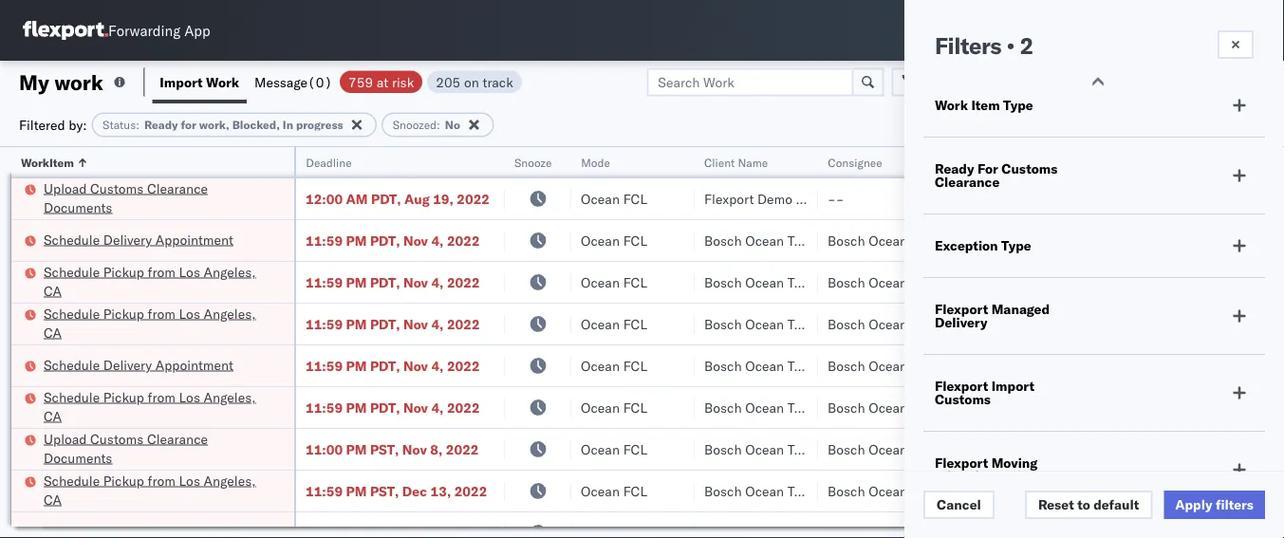 Task type: describe. For each thing, give the bounding box(es) containing it.
item
[[971, 97, 1000, 113]]

4 4, from the top
[[431, 357, 444, 374]]

1 schedule delivery appointment button from the top
[[44, 230, 233, 251]]

1 hl from the top
[[1270, 232, 1284, 248]]

forwarding
[[108, 21, 181, 39]]

ceau7522281, for 2nd "schedule pickup from los angeles, ca" button from the top of the page
[[1169, 315, 1267, 332]]

to
[[1077, 496, 1090, 513]]

filtered by:
[[19, 116, 87, 133]]

: for snoozed
[[437, 118, 440, 132]]

4 11:59 from the top
[[306, 357, 343, 374]]

hl for 2nd "schedule pickup from los angeles, ca" button from the top of the page
[[1270, 315, 1284, 332]]

apply filters
[[1175, 496, 1254, 513]]

managed
[[991, 301, 1050, 317]]

ca for 3rd "schedule pickup from los angeles, ca" button from the top schedule pickup from los angeles, ca link
[[44, 408, 62, 424]]

progress
[[296, 118, 343, 132]]

resize handle column header for client name
[[795, 147, 818, 538]]

3 angeles, from the top
[[204, 389, 256, 405]]

reset
[[1038, 496, 1074, 513]]

1 horizontal spatial work
[[935, 97, 968, 113]]

customs inside ready for customs clearance
[[1002, 160, 1058, 177]]

mode button
[[571, 151, 676, 170]]

import inside flexport import customs
[[991, 378, 1034, 394]]

4 schedule pickup from los angeles, ca button from the top
[[44, 471, 270, 511]]

demo
[[757, 190, 793, 207]]

by:
[[69, 116, 87, 133]]

12:00
[[306, 190, 343, 207]]

ocean fcl for first schedule delivery appointment button from the bottom of the page
[[581, 357, 647, 374]]

5 4, from the top
[[431, 399, 444, 416]]

2 ocean fcl from the top
[[581, 232, 647, 249]]

not
[[973, 395, 995, 412]]

--
[[828, 190, 844, 207]]

2 fcl from the top
[[623, 232, 647, 249]]

apply filters button
[[1164, 491, 1265, 519]]

2022 for 1st schedule delivery appointment link from the bottom of the page
[[447, 357, 480, 374]]

759
[[348, 74, 373, 90]]

nov for upload customs clearance documents button corresponding to 11:00 pm pst, nov 8, 2022
[[402, 441, 427, 457]]

at
[[377, 74, 388, 90]]

4 angeles, from the top
[[204, 472, 256, 489]]

hl for 3rd "schedule pickup from los angeles, ca" button from the top
[[1270, 399, 1284, 415]]

delivery inside flexport managed delivery
[[935, 314, 987, 331]]

cancel button
[[923, 491, 994, 519]]

customs inside flexport import customs
[[935, 391, 991, 408]]

schedule pickup from los angeles, ca for 3rd "schedule pickup from los angeles, ca" button from the top schedule pickup from los angeles, ca link
[[44, 389, 256, 424]]

•
[[1007, 31, 1015, 60]]

pm for upload customs clearance documents button corresponding to 11:00 pm pst, nov 8, 2022
[[346, 441, 367, 457]]

1846748 for schedule pickup from los angeles, ca link associated with 1st "schedule pickup from los angeles, ca" button from the top of the page
[[1089, 274, 1146, 290]]

exception type
[[935, 237, 1031, 254]]

1 - from the left
[[828, 190, 836, 207]]

aug
[[404, 190, 430, 207]]

documents for 12:00 am pdt, aug 19, 2022
[[44, 199, 112, 215]]

flexport moving inbond transit
[[935, 455, 1038, 485]]

(0)
[[308, 74, 332, 90]]

forwarding app
[[108, 21, 210, 39]]

los for 3rd "schedule pickup from los angeles, ca" button from the top
[[179, 389, 200, 405]]

3 11:59 from the top
[[306, 316, 343, 332]]

3 resize handle column header from the left
[[549, 147, 571, 538]]

ocean fcl for 2nd "schedule pickup from los angeles, ca" button from the top of the page
[[581, 316, 647, 332]]

flex id
[[1017, 155, 1053, 169]]

Search Work text field
[[647, 68, 854, 96]]

upload customs clearance documents button for 11:00 pm pst, nov 8, 2022
[[44, 429, 270, 469]]

filters • 2
[[935, 31, 1033, 60]]

status
[[103, 118, 136, 132]]

flexport for flexport moving inbond transit
[[935, 455, 988, 471]]

ocean fcl for 1st "schedule pickup from los angeles, ca" button from the top of the page
[[581, 274, 647, 290]]

resize handle column header for workitem
[[271, 147, 294, 538]]

ceau7522281, hl for 3rd "schedule pickup from los angeles, ca" button from the top
[[1169, 399, 1284, 415]]

ocean fcl for 1st "schedule pickup from los angeles, ca" button from the bottom of the page
[[581, 483, 647, 499]]

ocean fcl for 3rd "schedule pickup from los angeles, ca" button from the top
[[581, 399, 647, 416]]

3 fcl from the top
[[623, 274, 647, 290]]

1 4, from the top
[[431, 232, 444, 249]]

6 schedule from the top
[[44, 472, 100, 489]]

schedule pickup from los angeles, ca link for 1st "schedule pickup from los angeles, ca" button from the bottom of the page
[[44, 471, 270, 509]]

2 schedule delivery appointment link from the top
[[44, 355, 233, 374]]

appointment for first schedule delivery appointment link from the top of the page
[[155, 231, 233, 248]]

lhuu7894563,
[[1169, 482, 1267, 499]]

7 fcl from the top
[[623, 441, 647, 457]]

upload customs clearance documents for 12:00 am pdt, aug 19, 2022
[[44, 180, 208, 215]]

status : ready for work, blocked, in progress
[[103, 118, 343, 132]]

resize handle column header for flex id
[[1137, 147, 1160, 538]]

client name button
[[695, 151, 799, 170]]

apply
[[1175, 496, 1212, 513]]

schedule pickup from los angeles, ca link for 1st "schedule pickup from los angeles, ca" button from the top of the page
[[44, 262, 270, 300]]

message (0)
[[254, 74, 332, 90]]

2 schedule from the top
[[44, 263, 100, 280]]

mode
[[581, 155, 610, 169]]

flexport for flexport managed delivery
[[935, 301, 988, 317]]

id
[[1042, 155, 1053, 169]]

2022 for schedule pickup from los angeles, ca link associated with 1st "schedule pickup from los angeles, ca" button from the top of the page
[[447, 274, 480, 290]]

3 schedule from the top
[[44, 305, 100, 322]]

nov for 1st "schedule pickup from los angeles, ca" button from the top of the page
[[403, 274, 428, 290]]

upload for 11:00 pm pst, nov 8, 2022
[[44, 430, 87, 447]]

ceau7522281, hl for 1st "schedule pickup from los angeles, ca" button from the top of the page
[[1169, 273, 1284, 290]]

759 at risk
[[348, 74, 414, 90]]

os button
[[1218, 9, 1261, 52]]

appointment for 1st schedule delivery appointment link from the bottom of the page
[[155, 356, 233, 373]]

flex- for schedule pickup from los angeles, ca link associated with 1st "schedule pickup from los angeles, ca" button from the top of the page
[[1048, 274, 1089, 290]]

filters
[[1216, 496, 1254, 513]]

5 schedule from the top
[[44, 389, 100, 405]]

9 resize handle column header from the left
[[1260, 147, 1283, 538]]

2022 for upload customs clearance documents link corresponding to 11:00
[[446, 441, 479, 457]]

3 from from the top
[[148, 389, 175, 405]]

deleted
[[973, 357, 1020, 374]]

flexport managed delivery
[[935, 301, 1050, 331]]

os
[[1230, 23, 1249, 37]]

snoozed : no
[[393, 118, 460, 132]]

message
[[254, 74, 308, 90]]

1 schedule from the top
[[44, 231, 100, 248]]

flex id button
[[1008, 151, 1141, 170]]

upload customs clearance documents link for 11:00
[[44, 429, 270, 467]]

pst, for nov
[[370, 441, 399, 457]]

no
[[445, 118, 460, 132]]

lhuu7894563, ue
[[1169, 482, 1284, 499]]

ready for customs clearance
[[935, 160, 1058, 190]]

1 from from the top
[[148, 263, 175, 280]]

4 hl from the top
[[1270, 357, 1284, 373]]

on
[[464, 74, 479, 90]]

select all
[[973, 242, 1030, 259]]

work item type
[[935, 97, 1033, 113]]

2 4, from the top
[[431, 274, 444, 290]]

4 ceau7522281, from the top
[[1169, 357, 1267, 373]]

6 fcl from the top
[[623, 399, 647, 416]]

4 fcl from the top
[[623, 316, 647, 332]]

schedule pickup from los angeles, ca for schedule pickup from los angeles, ca link associated with 1st "schedule pickup from los angeles, ca" button from the top of the page
[[44, 263, 256, 299]]

inbond
[[935, 468, 979, 485]]

forwarding app link
[[23, 21, 210, 40]]

default
[[1094, 496, 1139, 513]]

3 1846748 from the top
[[1089, 357, 1146, 374]]

for
[[181, 118, 196, 132]]

12:00 am pdt, aug 19, 2022
[[306, 190, 490, 207]]

flex
[[1017, 155, 1039, 169]]

client
[[704, 155, 735, 169]]

deadline
[[306, 155, 352, 169]]

ceau7522281, for 1st "schedule pickup from los angeles, ca" button from the top of the page
[[1169, 273, 1267, 290]]

2 - from the left
[[836, 190, 844, 207]]

select
[[973, 242, 1011, 259]]

blocked,
[[232, 118, 280, 132]]

schedule delivery appointment for 1st schedule delivery appointment link from the bottom of the page
[[44, 356, 233, 373]]

pm for 2nd "schedule pickup from los angeles, ca" button from the top of the page
[[346, 316, 367, 332]]

ceau7522281, for 3rd "schedule pickup from los angeles, ca" button from the top
[[1169, 399, 1267, 415]]

clearance for 11:00 pm pst, nov 8, 2022
[[147, 430, 208, 447]]

5 fcl from the top
[[623, 357, 647, 374]]

pickup for 1st "schedule pickup from los angeles, ca" button from the bottom of the page
[[103, 472, 144, 489]]

los for 2nd "schedule pickup from los angeles, ca" button from the top of the page
[[179, 305, 200, 322]]

13,
[[430, 483, 451, 499]]

my work
[[19, 69, 103, 95]]

4 pm from the top
[[346, 357, 367, 374]]

2 from from the top
[[148, 305, 175, 322]]

schedule pickup from los angeles, ca link for 2nd "schedule pickup from los angeles, ca" button from the top of the page
[[44, 304, 270, 342]]

1889466
[[1089, 483, 1146, 499]]

am
[[346, 190, 368, 207]]

11:00
[[306, 441, 343, 457]]

ceau7522281, hl for first schedule delivery appointment button from the bottom of the page
[[1169, 357, 1284, 373]]

in
[[283, 118, 293, 132]]

resize handle column header for consignee
[[985, 147, 1008, 538]]

moving
[[991, 455, 1038, 471]]



Task type: locate. For each thing, give the bounding box(es) containing it.
type right 'exception' at the right of the page
[[1001, 237, 1031, 254]]

resize handle column header for deadline
[[482, 147, 505, 538]]

exception
[[935, 237, 998, 254]]

nov for 2nd "schedule pickup from los angeles, ca" button from the top of the page
[[403, 316, 428, 332]]

flexport down client name
[[704, 190, 754, 207]]

1 vertical spatial sent
[[973, 433, 1000, 450]]

flexport up declined
[[935, 301, 988, 317]]

2 pickup from the top
[[103, 305, 144, 322]]

1 vertical spatial type
[[1001, 237, 1031, 254]]

11:00 pm pst, nov 8, 2022
[[306, 441, 479, 457]]

cancel
[[937, 496, 981, 513]]

11:59 pm pdt, nov 4, 2022 for 1st "schedule pickup from los angeles, ca" button from the top of the page
[[306, 274, 480, 290]]

0 vertical spatial sent
[[998, 395, 1026, 412]]

upload for 12:00 am pdt, aug 19, 2022
[[44, 180, 87, 196]]

2 upload customs clearance documents button from the top
[[44, 429, 270, 469]]

1 los from the top
[[179, 263, 200, 280]]

consignee inside button
[[828, 155, 882, 169]]

1 pm from the top
[[346, 232, 367, 249]]

1 schedule pickup from los angeles, ca button from the top
[[44, 262, 270, 302]]

name
[[738, 155, 768, 169]]

upload
[[44, 180, 87, 196], [44, 430, 87, 447]]

4 schedule from the top
[[44, 356, 100, 373]]

0 vertical spatial schedule delivery appointment button
[[44, 230, 233, 251]]

import up for
[[160, 74, 203, 90]]

1 angeles, from the top
[[204, 263, 256, 280]]

: up workitem button
[[136, 118, 139, 132]]

3 pickup from the top
[[103, 389, 144, 405]]

documents
[[44, 199, 112, 215], [44, 449, 112, 466]]

1 vertical spatial upload customs clearance documents
[[44, 430, 208, 466]]

: left no
[[437, 118, 440, 132]]

0 vertical spatial delivery
[[103, 231, 152, 248]]

1 11:59 from the top
[[306, 232, 343, 249]]

schedule delivery appointment link
[[44, 230, 233, 249], [44, 355, 233, 374]]

declined
[[973, 319, 1026, 336]]

ready
[[144, 118, 178, 132], [935, 160, 974, 177]]

consignee
[[828, 155, 882, 169], [796, 190, 860, 207]]

0 vertical spatial documents
[[44, 199, 112, 215]]

los
[[179, 263, 200, 280], [179, 305, 200, 322], [179, 389, 200, 405], [179, 472, 200, 489]]

import up not sent
[[991, 378, 1034, 394]]

pickup for 1st "schedule pickup from los angeles, ca" button from the top of the page
[[103, 263, 144, 280]]

dec
[[402, 483, 427, 499]]

schedule delivery appointment for first schedule delivery appointment link from the top of the page
[[44, 231, 233, 248]]

None checkbox
[[946, 242, 965, 261]]

1 fcl from the top
[[623, 190, 647, 207]]

appointment
[[155, 231, 233, 248], [155, 356, 233, 373]]

1 schedule pickup from los angeles, ca link from the top
[[44, 262, 270, 300]]

pst,
[[370, 441, 399, 457], [370, 483, 399, 499]]

1 ceau7522281, from the top
[[1169, 232, 1267, 248]]

schedule pickup from los angeles, ca button
[[44, 262, 270, 302], [44, 304, 270, 344], [44, 388, 270, 428], [44, 471, 270, 511]]

nov for 3rd "schedule pickup from los angeles, ca" button from the top
[[403, 399, 428, 416]]

2 schedule pickup from los angeles, ca from the top
[[44, 305, 256, 341]]

5 11:59 pm pdt, nov 4, 2022 from the top
[[306, 399, 480, 416]]

schedule pickup from los angeles, ca for schedule pickup from los angeles, ca link related to 2nd "schedule pickup from los angeles, ca" button from the top of the page
[[44, 305, 256, 341]]

1 vertical spatial consignee
[[796, 190, 860, 207]]

resize handle column header
[[271, 147, 294, 538], [482, 147, 505, 538], [549, 147, 571, 538], [672, 147, 695, 538], [795, 147, 818, 538], [985, 147, 1008, 538], [1137, 147, 1160, 538], [1250, 147, 1273, 538], [1260, 147, 1283, 538]]

11:59 pm pdt, nov 4, 2022 for 3rd "schedule pickup from los angeles, ca" button from the top
[[306, 399, 480, 416]]

1 upload customs clearance documents button from the top
[[44, 179, 270, 219]]

sent up flexport moving inbond transit
[[973, 433, 1000, 450]]

delivery for first schedule delivery appointment link from the top of the page
[[103, 231, 152, 248]]

pm for 1st "schedule pickup from los angeles, ca" button from the bottom of the page
[[346, 483, 367, 499]]

1 vertical spatial upload customs clearance documents link
[[44, 429, 270, 467]]

ocean
[[581, 190, 620, 207], [581, 232, 620, 249], [745, 232, 784, 249], [869, 232, 908, 249], [581, 274, 620, 290], [745, 274, 784, 290], [869, 274, 908, 290], [581, 316, 620, 332], [745, 316, 784, 332], [869, 316, 908, 332], [581, 357, 620, 374], [745, 357, 784, 374], [869, 357, 908, 374], [581, 399, 620, 416], [745, 399, 784, 416], [869, 399, 908, 416], [581, 441, 620, 457], [745, 441, 784, 457], [869, 441, 908, 457], [581, 483, 620, 499], [745, 483, 784, 499], [869, 483, 908, 499]]

not sent
[[973, 395, 1026, 412]]

2022
[[457, 190, 490, 207], [447, 232, 480, 249], [447, 274, 480, 290], [447, 316, 480, 332], [447, 357, 480, 374], [447, 399, 480, 416], [446, 441, 479, 457], [454, 483, 487, 499]]

3 flex-1846748 from the top
[[1048, 357, 1146, 374]]

flex-1889466 button
[[1017, 478, 1150, 504], [1017, 478, 1150, 504]]

1 upload customs clearance documents link from the top
[[44, 179, 270, 217]]

: for status
[[136, 118, 139, 132]]

3 schedule pickup from los angeles, ca link from the top
[[44, 388, 270, 426]]

clearance for 12:00 am pdt, aug 19, 2022
[[147, 180, 208, 196]]

delivery for 1st schedule delivery appointment link from the bottom of the page
[[103, 356, 152, 373]]

2 schedule pickup from los angeles, ca link from the top
[[44, 304, 270, 342]]

3 schedule pickup from los angeles, ca from the top
[[44, 389, 256, 424]]

pst, for dec
[[370, 483, 399, 499]]

consignee up --
[[828, 155, 882, 169]]

1 schedule delivery appointment link from the top
[[44, 230, 233, 249]]

flexport import customs
[[935, 378, 1034, 408]]

0 vertical spatial 1846748
[[1089, 274, 1146, 290]]

2 flex-1846748 from the top
[[1048, 316, 1146, 332]]

actions
[[1227, 155, 1266, 169]]

0 vertical spatial ready
[[144, 118, 178, 132]]

client name
[[704, 155, 768, 169]]

1 vertical spatial work
[[935, 97, 968, 113]]

schedule delivery appointment button
[[44, 230, 233, 251], [44, 355, 233, 376]]

5 11:59 from the top
[[306, 399, 343, 416]]

1 vertical spatial schedule delivery appointment link
[[44, 355, 233, 374]]

3 flex- from the top
[[1048, 357, 1089, 374]]

ceau7522281, hl
[[1169, 232, 1284, 248], [1169, 273, 1284, 290], [1169, 315, 1284, 332], [1169, 357, 1284, 373], [1169, 399, 1284, 415]]

ca for schedule pickup from los angeles, ca link related to 2nd "schedule pickup from los angeles, ca" button from the top of the page
[[44, 324, 62, 341]]

list box containing select all
[[935, 232, 1220, 461]]

2 hl from the top
[[1270, 273, 1284, 290]]

2 vertical spatial 1846748
[[1089, 357, 1146, 374]]

1 ca from the top
[[44, 282, 62, 299]]

2
[[1020, 31, 1033, 60]]

0 vertical spatial flex-1846748
[[1048, 274, 1146, 290]]

flexport for flexport import customs
[[935, 378, 988, 394]]

2022 for 3rd "schedule pickup from los angeles, ca" button from the top schedule pickup from los angeles, ca link
[[447, 399, 480, 416]]

flexport inside flexport moving inbond transit
[[935, 455, 988, 471]]

los for 1st "schedule pickup from los angeles, ca" button from the top of the page
[[179, 263, 200, 280]]

filtered
[[19, 116, 65, 133]]

0 horizontal spatial work
[[206, 74, 239, 90]]

reset to default button
[[1025, 491, 1152, 519]]

import work
[[160, 74, 239, 90]]

2022 for schedule pickup from los angeles, ca link related to 2nd "schedule pickup from los angeles, ca" button from the top of the page
[[447, 316, 480, 332]]

3 ceau7522281, hl from the top
[[1169, 315, 1284, 332]]

1 upload from the top
[[44, 180, 87, 196]]

all
[[1014, 242, 1030, 259]]

work up status : ready for work, blocked, in progress
[[206, 74, 239, 90]]

0 vertical spatial import
[[160, 74, 203, 90]]

4,
[[431, 232, 444, 249], [431, 274, 444, 290], [431, 316, 444, 332], [431, 357, 444, 374], [431, 399, 444, 416]]

4 11:59 pm pdt, nov 4, 2022 from the top
[[306, 357, 480, 374]]

5 hl from the top
[[1270, 399, 1284, 415]]

ue
[[1271, 482, 1284, 499]]

workitem button
[[11, 151, 275, 170]]

11:59 pm pst, dec 13, 2022
[[306, 483, 487, 499]]

flexport up not
[[935, 378, 988, 394]]

4 resize handle column header from the left
[[672, 147, 695, 538]]

1 horizontal spatial ready
[[935, 160, 974, 177]]

None text field
[[953, 198, 1206, 215]]

205
[[436, 74, 461, 90]]

sent right not
[[998, 395, 1026, 412]]

import inside button
[[160, 74, 203, 90]]

0 vertical spatial consignee
[[828, 155, 882, 169]]

snoozed
[[393, 118, 437, 132]]

schedule delivery appointment
[[44, 231, 233, 248], [44, 356, 233, 373]]

upload customs clearance documents link for 12:00
[[44, 179, 270, 217]]

4 from from the top
[[148, 472, 175, 489]]

1 1846748 from the top
[[1089, 274, 1146, 290]]

flexport inside flexport managed delivery
[[935, 301, 988, 317]]

2 schedule delivery appointment from the top
[[44, 356, 233, 373]]

flex- for schedule pickup from los angeles, ca link related to 2nd "schedule pickup from los angeles, ca" button from the top of the page
[[1048, 316, 1089, 332]]

1 vertical spatial flex-1846748
[[1048, 316, 1146, 332]]

2022 for schedule pickup from los angeles, ca link corresponding to 1st "schedule pickup from los angeles, ca" button from the bottom of the page
[[454, 483, 487, 499]]

1 11:59 pm pdt, nov 4, 2022 from the top
[[306, 232, 480, 249]]

1 vertical spatial ready
[[935, 160, 974, 177]]

4 ca from the top
[[44, 491, 62, 508]]

0 vertical spatial work
[[206, 74, 239, 90]]

transit
[[983, 468, 1027, 485]]

delivery
[[103, 231, 152, 248], [935, 314, 987, 331], [103, 356, 152, 373]]

hl
[[1270, 232, 1284, 248], [1270, 273, 1284, 290], [1270, 315, 1284, 332], [1270, 357, 1284, 373], [1270, 399, 1284, 415]]

1 horizontal spatial import
[[991, 378, 1034, 394]]

1 pst, from the top
[[370, 441, 399, 457]]

work
[[54, 69, 103, 95]]

from
[[148, 263, 175, 280], [148, 305, 175, 322], [148, 389, 175, 405], [148, 472, 175, 489]]

2 schedule pickup from los angeles, ca button from the top
[[44, 304, 270, 344]]

0 vertical spatial pst,
[[370, 441, 399, 457]]

4 ceau7522281, hl from the top
[[1169, 357, 1284, 373]]

2 pm from the top
[[346, 274, 367, 290]]

4 schedule pickup from los angeles, ca from the top
[[44, 472, 256, 508]]

5 ceau7522281, hl from the top
[[1169, 399, 1284, 415]]

2 schedule delivery appointment button from the top
[[44, 355, 233, 376]]

11:59 pm pdt, nov 4, 2022 for 2nd "schedule pickup from los angeles, ca" button from the top of the page
[[306, 316, 480, 332]]

2022 for upload customs clearance documents link corresponding to 12:00
[[457, 190, 490, 207]]

6 resize handle column header from the left
[[985, 147, 1008, 538]]

track
[[483, 74, 513, 90]]

2 upload from the top
[[44, 430, 87, 447]]

flex-
[[1048, 274, 1089, 290], [1048, 316, 1089, 332], [1048, 357, 1089, 374], [1048, 483, 1089, 499]]

11:59 pm pdt, nov 4, 2022
[[306, 232, 480, 249], [306, 274, 480, 290], [306, 316, 480, 332], [306, 357, 480, 374], [306, 399, 480, 416]]

schedule pickup from los angeles, ca link
[[44, 262, 270, 300], [44, 304, 270, 342], [44, 388, 270, 426], [44, 471, 270, 509]]

1 documents from the top
[[44, 199, 112, 215]]

0 horizontal spatial ready
[[144, 118, 178, 132]]

0 vertical spatial type
[[1003, 97, 1033, 113]]

8 fcl from the top
[[623, 483, 647, 499]]

8,
[[430, 441, 443, 457]]

import
[[160, 74, 203, 90], [991, 378, 1034, 394]]

pst, left the dec in the left of the page
[[370, 483, 399, 499]]

1 horizontal spatial :
[[437, 118, 440, 132]]

resize handle column header for mode
[[672, 147, 695, 538]]

0 vertical spatial schedule delivery appointment
[[44, 231, 233, 248]]

bosch
[[704, 232, 742, 249], [828, 232, 865, 249], [704, 274, 742, 290], [828, 274, 865, 290], [704, 316, 742, 332], [828, 316, 865, 332], [704, 357, 742, 374], [828, 357, 865, 374], [704, 399, 742, 416], [828, 399, 865, 416], [704, 441, 742, 457], [828, 441, 865, 457], [704, 483, 742, 499], [828, 483, 865, 499]]

8 resize handle column header from the left
[[1250, 147, 1273, 538]]

1 vertical spatial upload customs clearance documents button
[[44, 429, 270, 469]]

ready inside ready for customs clearance
[[935, 160, 974, 177]]

Search Shipments (/) text field
[[921, 16, 1104, 45]]

flex-1889466
[[1048, 483, 1146, 499]]

risk
[[392, 74, 414, 90]]

work left item
[[935, 97, 968, 113]]

5 ceau7522281, from the top
[[1169, 399, 1267, 415]]

1 schedule pickup from los angeles, ca from the top
[[44, 263, 256, 299]]

nov
[[403, 232, 428, 249], [403, 274, 428, 290], [403, 316, 428, 332], [403, 357, 428, 374], [403, 399, 428, 416], [402, 441, 427, 457]]

2 11:59 pm pdt, nov 4, 2022 from the top
[[306, 274, 480, 290]]

consignee right demo
[[796, 190, 860, 207]]

2 vertical spatial delivery
[[103, 356, 152, 373]]

1 vertical spatial schedule delivery appointment
[[44, 356, 233, 373]]

2 ca from the top
[[44, 324, 62, 341]]

hl for 1st "schedule pickup from los angeles, ca" button from the top of the page
[[1270, 273, 1284, 290]]

flexport demo consignee
[[704, 190, 860, 207]]

1 vertical spatial documents
[[44, 449, 112, 466]]

flexport up cancel
[[935, 455, 988, 471]]

pickup
[[103, 263, 144, 280], [103, 305, 144, 322], [103, 389, 144, 405], [103, 472, 144, 489]]

3 ceau7522281, from the top
[[1169, 315, 1267, 332]]

schedule pickup from los angeles, ca link for 3rd "schedule pickup from los angeles, ca" button from the top
[[44, 388, 270, 426]]

1846748 for schedule pickup from los angeles, ca link related to 2nd "schedule pickup from los angeles, ca" button from the top of the page
[[1089, 316, 1146, 332]]

2 angeles, from the top
[[204, 305, 256, 322]]

1 ceau7522281, hl from the top
[[1169, 232, 1284, 248]]

2 ceau7522281, hl from the top
[[1169, 273, 1284, 290]]

6 11:59 from the top
[[306, 483, 343, 499]]

snooze
[[514, 155, 552, 169]]

schedule pickup from los angeles, ca for schedule pickup from los angeles, ca link corresponding to 1st "schedule pickup from los angeles, ca" button from the bottom of the page
[[44, 472, 256, 508]]

2 documents from the top
[[44, 449, 112, 466]]

ca
[[44, 282, 62, 299], [44, 324, 62, 341], [44, 408, 62, 424], [44, 491, 62, 508]]

import work button
[[152, 61, 247, 103]]

pm for 1st "schedule pickup from los angeles, ca" button from the top of the page
[[346, 274, 367, 290]]

5 pm from the top
[[346, 399, 367, 416]]

ocean fcl for upload customs clearance documents button corresponding to 11:00 pm pst, nov 8, 2022
[[581, 441, 647, 457]]

3 ca from the top
[[44, 408, 62, 424]]

pst, up the 11:59 pm pst, dec 13, 2022
[[370, 441, 399, 457]]

1 pickup from the top
[[103, 263, 144, 280]]

3 los from the top
[[179, 389, 200, 405]]

1 ocean fcl from the top
[[581, 190, 647, 207]]

205 on track
[[436, 74, 513, 90]]

5 resize handle column header from the left
[[795, 147, 818, 538]]

1 vertical spatial pst,
[[370, 483, 399, 499]]

for
[[977, 160, 998, 177]]

work,
[[199, 118, 229, 132]]

1 vertical spatial delivery
[[935, 314, 987, 331]]

my
[[19, 69, 49, 95]]

2 ceau7522281, from the top
[[1169, 273, 1267, 290]]

19,
[[433, 190, 454, 207]]

2 appointment from the top
[[155, 356, 233, 373]]

0 vertical spatial upload customs clearance documents link
[[44, 179, 270, 217]]

1 flex- from the top
[[1048, 274, 1089, 290]]

None checkbox
[[946, 280, 965, 299], [946, 318, 965, 337], [946, 356, 965, 375], [946, 394, 965, 413], [946, 432, 965, 451], [946, 280, 965, 299], [946, 318, 965, 337], [946, 356, 965, 375], [946, 394, 965, 413], [946, 432, 965, 451]]

0 vertical spatial schedule delivery appointment link
[[44, 230, 233, 249]]

3 4, from the top
[[431, 316, 444, 332]]

ceau7522281, hl for 2nd "schedule pickup from los angeles, ca" button from the top of the page
[[1169, 315, 1284, 332]]

ca for schedule pickup from los angeles, ca link associated with 1st "schedule pickup from los angeles, ca" button from the top of the page
[[44, 282, 62, 299]]

consignee button
[[818, 151, 989, 170]]

work inside button
[[206, 74, 239, 90]]

pickup for 3rd "schedule pickup from los angeles, ca" button from the top
[[103, 389, 144, 405]]

pickup for 2nd "schedule pickup from los angeles, ca" button from the top of the page
[[103, 305, 144, 322]]

reset to default
[[1038, 496, 1139, 513]]

4 pickup from the top
[[103, 472, 144, 489]]

type right item
[[1003, 97, 1033, 113]]

app
[[184, 21, 210, 39]]

1 vertical spatial upload
[[44, 430, 87, 447]]

0 vertical spatial upload customs clearance documents button
[[44, 179, 270, 219]]

ocean fcl for 12:00 am pdt, aug 19, 2022 upload customs clearance documents button
[[581, 190, 647, 207]]

2 upload customs clearance documents link from the top
[[44, 429, 270, 467]]

workitem
[[21, 155, 74, 169]]

2 : from the left
[[437, 118, 440, 132]]

pm for 3rd "schedule pickup from los angeles, ca" button from the top
[[346, 399, 367, 416]]

clearance inside ready for customs clearance
[[935, 174, 1000, 190]]

upload customs clearance documents for 11:00 pm pst, nov 8, 2022
[[44, 430, 208, 466]]

1 vertical spatial 1846748
[[1089, 316, 1146, 332]]

4 schedule pickup from los angeles, ca link from the top
[[44, 471, 270, 509]]

0 vertical spatial upload customs clearance documents
[[44, 180, 208, 215]]

3 schedule pickup from los angeles, ca button from the top
[[44, 388, 270, 428]]

pm
[[346, 232, 367, 249], [346, 274, 367, 290], [346, 316, 367, 332], [346, 357, 367, 374], [346, 399, 367, 416], [346, 441, 367, 457], [346, 483, 367, 499]]

3 ocean fcl from the top
[[581, 274, 647, 290]]

2 1846748 from the top
[[1089, 316, 1146, 332]]

ca for schedule pickup from los angeles, ca link corresponding to 1st "schedule pickup from los angeles, ca" button from the bottom of the page
[[44, 491, 62, 508]]

1 vertical spatial appointment
[[155, 356, 233, 373]]

list box
[[935, 232, 1220, 461]]

0 vertical spatial appointment
[[155, 231, 233, 248]]

flex- for schedule pickup from los angeles, ca link corresponding to 1st "schedule pickup from los angeles, ca" button from the bottom of the page
[[1048, 483, 1089, 499]]

ceau7522281,
[[1169, 232, 1267, 248], [1169, 273, 1267, 290], [1169, 315, 1267, 332], [1169, 357, 1267, 373], [1169, 399, 1267, 415]]

upload customs clearance documents button for 12:00 am pdt, aug 19, 2022
[[44, 179, 270, 219]]

2 pst, from the top
[[370, 483, 399, 499]]

0 horizontal spatial import
[[160, 74, 203, 90]]

0 vertical spatial upload
[[44, 180, 87, 196]]

pdt,
[[371, 190, 401, 207], [370, 232, 400, 249], [370, 274, 400, 290], [370, 316, 400, 332], [370, 357, 400, 374], [370, 399, 400, 416]]

ocean fcl
[[581, 190, 647, 207], [581, 232, 647, 249], [581, 274, 647, 290], [581, 316, 647, 332], [581, 357, 647, 374], [581, 399, 647, 416], [581, 441, 647, 457], [581, 483, 647, 499]]

2 upload customs clearance documents from the top
[[44, 430, 208, 466]]

0 horizontal spatial :
[[136, 118, 139, 132]]

1 schedule delivery appointment from the top
[[44, 231, 233, 248]]

filters
[[935, 31, 1001, 60]]

5 ocean fcl from the top
[[581, 357, 647, 374]]

2 vertical spatial flex-1846748
[[1048, 357, 1146, 374]]

7 ocean fcl from the top
[[581, 441, 647, 457]]

2 11:59 from the top
[[306, 274, 343, 290]]

flexport for flexport demo consignee
[[704, 190, 754, 207]]

flexport. image
[[23, 21, 108, 40]]

flexport inside flexport import customs
[[935, 378, 988, 394]]

1 vertical spatial import
[[991, 378, 1034, 394]]

1 flex-1846748 from the top
[[1048, 274, 1146, 290]]

los for 1st "schedule pickup from los angeles, ca" button from the bottom of the page
[[179, 472, 200, 489]]

1 vertical spatial schedule delivery appointment button
[[44, 355, 233, 376]]

deadline button
[[296, 151, 486, 170]]

documents for 11:00 pm pst, nov 8, 2022
[[44, 449, 112, 466]]

7 resize handle column header from the left
[[1137, 147, 1160, 538]]



Task type: vqa. For each thing, say whether or not it's contained in the screenshot.
second FLEX-2130387 from the bottom of the page
no



